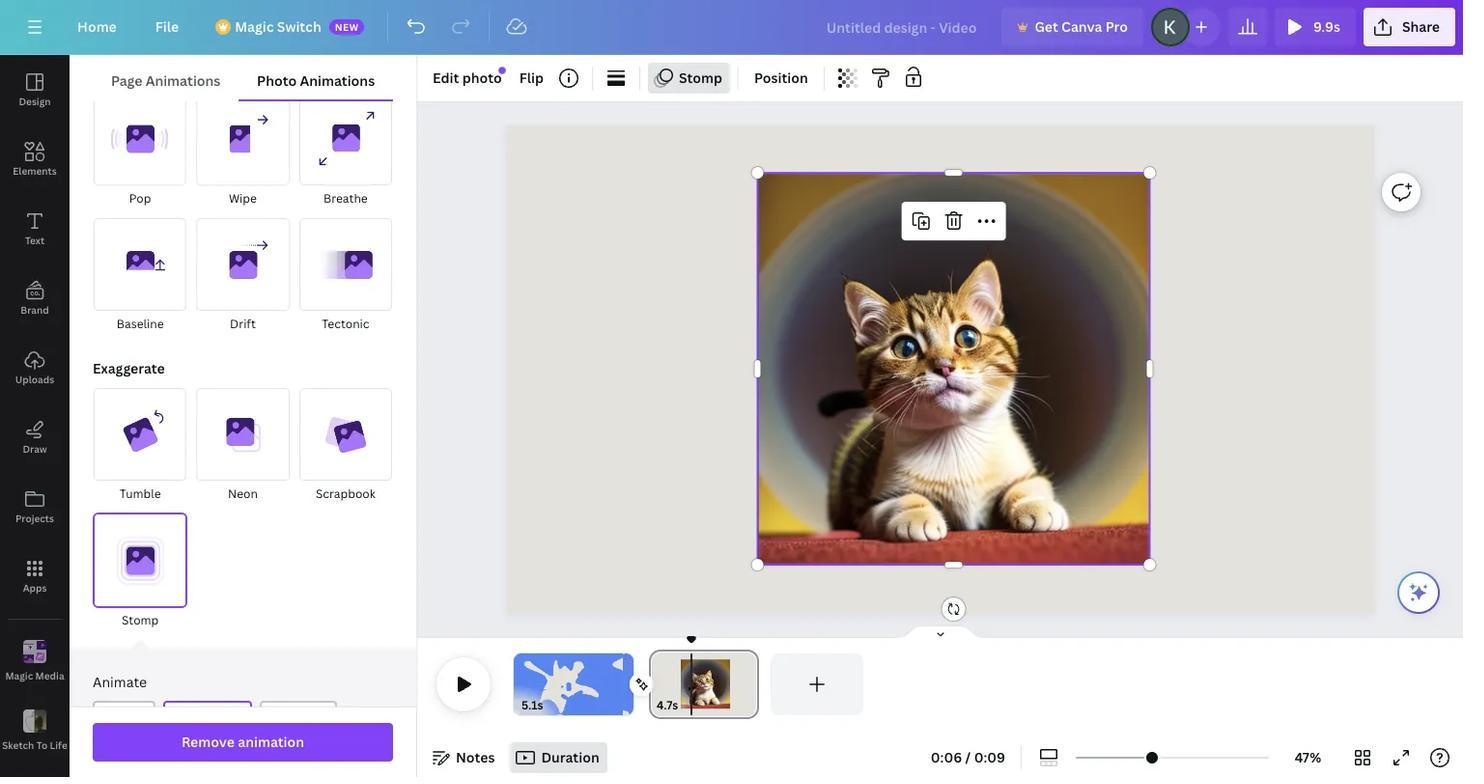 Task type: locate. For each thing, give the bounding box(es) containing it.
switch
[[277, 17, 321, 36]]

get
[[1035, 17, 1059, 36]]

drift
[[230, 316, 256, 332]]

text button
[[0, 194, 70, 264]]

0 horizontal spatial stomp
[[122, 612, 159, 629]]

apps
[[23, 582, 47, 595]]

47%
[[1296, 749, 1322, 767]]

1 horizontal spatial magic
[[235, 17, 274, 36]]

animation
[[238, 733, 304, 752]]

1 animations from the left
[[146, 72, 221, 90]]

trimming, start edge slider up duration button
[[514, 654, 528, 716]]

1 horizontal spatial animations
[[300, 72, 375, 90]]

stomp down the main menu bar
[[679, 69, 723, 87]]

tectonic
[[322, 316, 370, 332]]

wipe button
[[195, 91, 291, 209]]

stomp button
[[93, 513, 188, 632]]

remove
[[182, 733, 235, 752]]

wipe image
[[196, 92, 290, 185]]

0 horizontal spatial trimming, start edge slider
[[514, 654, 528, 716]]

0 horizontal spatial trimming, end edge slider
[[620, 654, 634, 716]]

animate
[[93, 673, 147, 692]]

5.1s
[[522, 698, 544, 714]]

0 horizontal spatial animations
[[146, 72, 221, 90]]

trimming, start edge slider left "page title" text field on the bottom
[[649, 654, 667, 716]]

animations
[[146, 72, 221, 90], [300, 72, 375, 90]]

magic inside button
[[5, 669, 33, 683]]

magic left switch
[[235, 17, 274, 36]]

1 trimming, end edge slider from the left
[[620, 654, 634, 716]]

drift button
[[195, 217, 291, 335]]

0 vertical spatial stomp
[[679, 69, 723, 87]]

magic inside the main menu bar
[[235, 17, 274, 36]]

duration button
[[511, 743, 607, 774]]

47% button
[[1277, 743, 1340, 774]]

baseline
[[117, 316, 164, 332]]

notes button
[[425, 743, 503, 774]]

page animations
[[111, 72, 221, 90]]

2 animations from the left
[[300, 72, 375, 90]]

1 vertical spatial stomp
[[122, 612, 159, 629]]

sketch to life button
[[0, 697, 70, 766]]

scrapbook button
[[298, 387, 393, 506]]

1 horizontal spatial trimming, start edge slider
[[649, 654, 667, 716]]

drift image
[[196, 218, 290, 311]]

uploads
[[15, 373, 54, 386]]

9.9s
[[1314, 17, 1341, 36]]

trimming, start edge slider
[[514, 654, 528, 716], [649, 654, 667, 716]]

2 trimming, end edge slider from the left
[[742, 654, 759, 716]]

photo animations button
[[239, 63, 393, 100]]

edit photo
[[433, 69, 502, 87]]

to
[[36, 739, 47, 752]]

share button
[[1364, 8, 1456, 46]]

new image
[[499, 67, 506, 74]]

new
[[335, 20, 359, 34]]

1 horizontal spatial stomp
[[679, 69, 723, 87]]

0:06
[[931, 749, 963, 767]]

stomp
[[679, 69, 723, 87], [122, 612, 159, 629]]

elements
[[13, 164, 57, 178]]

pop
[[129, 190, 151, 206]]

breathe
[[324, 190, 368, 206]]

draw button
[[0, 403, 70, 472]]

1 horizontal spatial trimming, end edge slider
[[742, 654, 759, 716]]

0 vertical spatial magic
[[235, 17, 274, 36]]

stomp down stomp image in the bottom left of the page
[[122, 612, 159, 629]]

trimming, end edge slider left 4.7s
[[620, 654, 634, 716]]

photo
[[463, 69, 502, 87]]

magic switch
[[235, 17, 321, 36]]

tumble button
[[93, 387, 188, 506]]

magic for magic switch
[[235, 17, 274, 36]]

tumble image
[[94, 388, 187, 482]]

get canva pro
[[1035, 17, 1129, 36]]

9.9s button
[[1275, 8, 1356, 46]]

canva
[[1062, 17, 1103, 36]]

animations down file dropdown button
[[146, 72, 221, 90]]

sketch
[[2, 739, 34, 752]]

0 horizontal spatial magic
[[5, 669, 33, 683]]

projects button
[[0, 472, 70, 542]]

0:09
[[975, 749, 1006, 767]]

magic for magic media
[[5, 669, 33, 683]]

page
[[111, 72, 142, 90]]

1 vertical spatial magic
[[5, 669, 33, 683]]

magic left the media
[[5, 669, 33, 683]]

file button
[[140, 8, 194, 46]]

magic
[[235, 17, 274, 36], [5, 669, 33, 683]]

share
[[1403, 17, 1441, 36]]

baseline button
[[93, 217, 188, 335]]

neon
[[228, 486, 258, 503]]

pop button
[[93, 91, 188, 209]]

trimming, end edge slider
[[620, 654, 634, 716], [742, 654, 759, 716]]

remove animation
[[182, 733, 304, 752]]

uploads button
[[0, 333, 70, 403]]

stomp inside button
[[122, 612, 159, 629]]

Page title text field
[[687, 697, 695, 716]]

trimming, end edge slider right "page title" text field on the bottom
[[742, 654, 759, 716]]

animations down new
[[300, 72, 375, 90]]

animations for photo animations
[[300, 72, 375, 90]]



Task type: describe. For each thing, give the bounding box(es) containing it.
magic media button
[[0, 627, 70, 697]]

media
[[35, 669, 64, 683]]

duration
[[542, 749, 600, 767]]

0:06 / 0:09
[[931, 749, 1006, 767]]

file
[[155, 17, 179, 36]]

baseline image
[[94, 218, 187, 311]]

design button
[[0, 55, 70, 125]]

breathe button
[[298, 91, 393, 209]]

Design title text field
[[812, 8, 995, 46]]

life
[[50, 739, 67, 752]]

neon image
[[196, 388, 290, 482]]

flip button
[[512, 63, 552, 94]]

design
[[19, 95, 51, 108]]

stomp inside dropdown button
[[679, 69, 723, 87]]

trimming, end edge slider for 2nd trimming, start edge slider from right
[[620, 654, 634, 716]]

get canva pro button
[[1002, 8, 1144, 46]]

position
[[755, 69, 809, 87]]

pop image
[[94, 92, 187, 185]]

5.1s button
[[522, 697, 544, 716]]

remove animation button
[[93, 724, 393, 762]]

animations for page animations
[[146, 72, 221, 90]]

scrapbook
[[316, 486, 376, 503]]

brand
[[21, 303, 49, 317]]

tumble
[[119, 486, 161, 503]]

trimming, end edge slider for first trimming, start edge slider from right
[[742, 654, 759, 716]]

edit
[[433, 69, 459, 87]]

breathe image
[[299, 92, 392, 185]]

/
[[966, 749, 971, 767]]

tectonic button
[[298, 217, 393, 335]]

stomp image
[[94, 514, 187, 607]]

edit photo button
[[425, 63, 510, 94]]

flip
[[520, 69, 544, 87]]

exaggerate
[[93, 359, 165, 378]]

side panel tab list
[[0, 55, 70, 766]]

position button
[[747, 63, 816, 94]]

main menu bar
[[0, 0, 1464, 55]]

projects
[[15, 512, 54, 526]]

photo animations
[[257, 72, 375, 90]]

notes
[[456, 749, 495, 767]]

sketch to life
[[2, 739, 67, 752]]

page animations button
[[93, 63, 239, 100]]

magic media
[[5, 669, 64, 683]]

text
[[25, 234, 45, 247]]

1 trimming, start edge slider from the left
[[514, 654, 528, 716]]

tectonic image
[[299, 218, 392, 311]]

pro
[[1106, 17, 1129, 36]]

canva assistant image
[[1408, 582, 1431, 605]]

stomp button
[[648, 63, 731, 94]]

photo
[[257, 72, 297, 90]]

home
[[77, 17, 117, 36]]

elements button
[[0, 125, 70, 194]]

neon button
[[195, 387, 291, 506]]

2 trimming, start edge slider from the left
[[649, 654, 667, 716]]

wipe
[[229, 190, 257, 206]]

scrapbook image
[[299, 388, 392, 482]]

home link
[[62, 8, 132, 46]]

hide pages image
[[894, 625, 987, 641]]

draw
[[23, 443, 47, 456]]

brand button
[[0, 264, 70, 333]]

4.7s
[[657, 698, 679, 714]]

apps button
[[0, 542, 70, 612]]

4.7s button
[[657, 697, 679, 716]]



Task type: vqa. For each thing, say whether or not it's contained in the screenshot.
11th group from left
no



